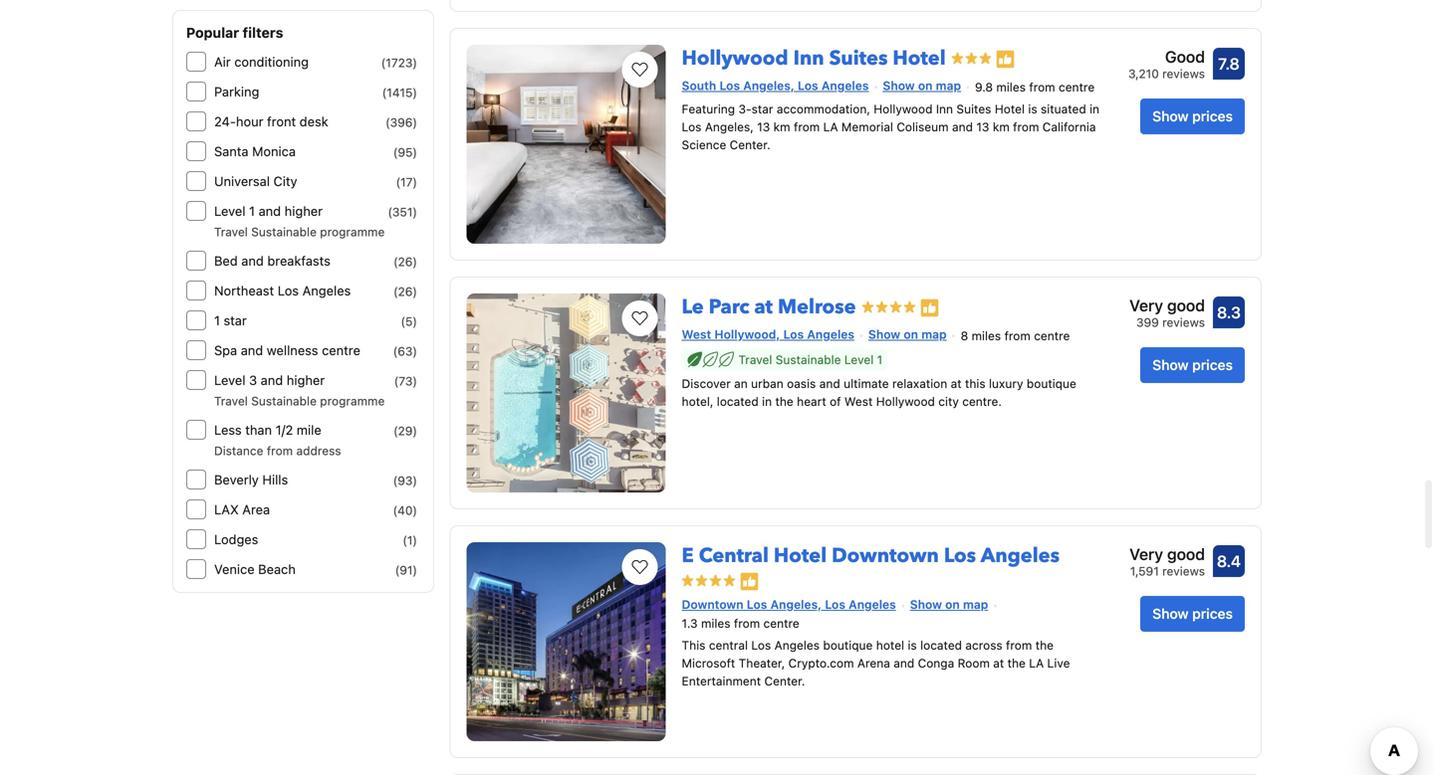 Task type: locate. For each thing, give the bounding box(es) containing it.
0 vertical spatial very
[[1130, 296, 1163, 315]]

km down south los angeles, los angeles
[[774, 120, 790, 134]]

(26) for angeles
[[393, 285, 417, 299]]

angeles,
[[743, 79, 795, 93], [705, 120, 754, 134], [770, 598, 822, 612]]

show up ultimate
[[868, 328, 900, 342]]

0 vertical spatial show on map
[[883, 79, 961, 93]]

boutique inside discover an urban oasis and ultimate relaxation at this luxury boutique hotel, located in the heart of west hollywood city centre.
[[1027, 377, 1076, 391]]

this property is part of our preferred partner programme. it is committed to providing commendable service and good value. it will pay us a higher commission if you make a booking. image for hollywood inn suites hotel
[[996, 49, 1016, 69]]

and right coliseum
[[952, 120, 973, 134]]

2 vertical spatial hotel
[[774, 543, 827, 570]]

1
[[249, 204, 255, 219], [214, 313, 220, 328], [877, 353, 883, 367]]

0 vertical spatial la
[[823, 120, 838, 134]]

luxury
[[989, 377, 1023, 391]]

centre up situated
[[1059, 80, 1095, 94]]

0 horizontal spatial hotel
[[774, 543, 827, 570]]

level for level 1 and higher
[[214, 204, 245, 219]]

angeles, up 1.3 miles from centre on the bottom of the page
[[770, 598, 822, 612]]

suites down "property" group
[[829, 45, 888, 72]]

2 vertical spatial angeles,
[[770, 598, 822, 612]]

0 vertical spatial map
[[936, 79, 961, 93]]

property group
[[450, 0, 1262, 12]]

centre right wellness
[[322, 343, 360, 358]]

hollywood inn suites hotel image
[[467, 45, 666, 244]]

map left 8 on the right of page
[[921, 328, 947, 342]]

travel sustainable programme up mile
[[214, 394, 385, 408]]

1 horizontal spatial boutique
[[1027, 377, 1076, 391]]

0 vertical spatial reviews
[[1162, 67, 1205, 81]]

show prices button down the very good 1,591 reviews
[[1141, 597, 1245, 632]]

travel down the hollywood,
[[739, 353, 772, 367]]

1 vertical spatial downtown
[[682, 598, 744, 612]]

le parc at melrose link
[[682, 286, 856, 321]]

(17)
[[396, 175, 417, 189]]

2 horizontal spatial the
[[1035, 639, 1054, 653]]

angeles, up 3-
[[743, 79, 795, 93]]

travel sustainable programme up breakfasts
[[214, 225, 385, 239]]

mile
[[297, 423, 321, 438]]

hotel down 9.8 miles from centre
[[995, 102, 1025, 116]]

(26) up (5)
[[393, 285, 417, 299]]

0 horizontal spatial is
[[908, 639, 917, 653]]

0 horizontal spatial inn
[[793, 45, 824, 72]]

1/2
[[276, 423, 293, 438]]

breakfasts
[[267, 253, 331, 268]]

air
[[214, 54, 231, 69]]

hotel,
[[682, 395, 714, 409]]

show down 1,591
[[1153, 606, 1189, 622]]

1 vertical spatial travel
[[739, 353, 772, 367]]

2 show prices from the top
[[1153, 357, 1233, 373]]

distance from address
[[214, 444, 341, 458]]

(26)
[[393, 255, 417, 269], [393, 285, 417, 299]]

on for downtown
[[945, 598, 960, 612]]

reviews down good
[[1162, 67, 1205, 81]]

travel up 'bed'
[[214, 225, 248, 239]]

centre.
[[962, 395, 1002, 409]]

1 vertical spatial higher
[[287, 373, 325, 388]]

centre for e central hotel downtown los angeles
[[763, 617, 799, 631]]

show on map for downtown
[[910, 598, 988, 612]]

3 prices from the top
[[1192, 606, 1233, 622]]

hollywood
[[682, 45, 788, 72], [874, 102, 933, 116], [876, 395, 935, 409]]

is
[[1028, 102, 1037, 116], [908, 639, 917, 653]]

1 horizontal spatial 1
[[249, 204, 255, 219]]

1 vertical spatial reviews
[[1162, 316, 1205, 330]]

this property is part of our preferred partner programme. it is committed to providing commendable service and good value. it will pay us a higher commission if you make a booking. image up 9.8 miles from centre
[[996, 49, 1016, 69]]

2 vertical spatial reviews
[[1162, 565, 1205, 579]]

1 horizontal spatial 13
[[976, 120, 989, 134]]

angeles, inside featuring 3-star accommodation, hollywood inn suites hotel is situated in los angeles, 13 km from la memorial coliseum and 13 km from california science center.
[[705, 120, 754, 134]]

suites inside featuring 3-star accommodation, hollywood inn suites hotel is situated in los angeles, 13 km from la memorial coliseum and 13 km from california science center.
[[957, 102, 991, 116]]

very inside the very good 1,591 reviews
[[1130, 545, 1163, 564]]

level down the universal
[[214, 204, 245, 219]]

1 vertical spatial show on map
[[868, 328, 947, 342]]

very good element
[[1130, 294, 1205, 318], [1130, 543, 1205, 567]]

travel for level 3 and higher
[[214, 394, 248, 408]]

miles for hollywood inn suites hotel
[[996, 80, 1026, 94]]

melrose
[[778, 294, 856, 321]]

3 show prices from the top
[[1153, 606, 1233, 622]]

reviews for le parc at melrose
[[1162, 316, 1205, 330]]

0 vertical spatial is
[[1028, 102, 1037, 116]]

on
[[918, 79, 933, 93], [904, 328, 918, 342], [945, 598, 960, 612]]

in inside discover an urban oasis and ultimate relaxation at this luxury boutique hotel, located in the heart of west hollywood city centre.
[[762, 395, 772, 409]]

show on map up across
[[910, 598, 988, 612]]

very for le parc at melrose
[[1130, 296, 1163, 315]]

1 vertical spatial la
[[1029, 657, 1044, 671]]

at up west hollywood, los angeles
[[754, 294, 773, 321]]

0 vertical spatial show prices button
[[1141, 99, 1245, 134]]

this property is part of our preferred partner programme. it is committed to providing commendable service and good value. it will pay us a higher commission if you make a booking. image for hollywood inn suites hotel
[[996, 49, 1016, 69]]

1 vertical spatial this property is part of our preferred partner programme. it is committed to providing commendable service and good value. it will pay us a higher commission if you make a booking. image
[[920, 298, 940, 318]]

higher down wellness
[[287, 373, 325, 388]]

2 vertical spatial miles
[[701, 617, 731, 631]]

and down hotel
[[894, 657, 915, 671]]

0 vertical spatial boutique
[[1027, 377, 1076, 391]]

1 vertical spatial suites
[[957, 102, 991, 116]]

this
[[682, 639, 706, 653]]

map
[[936, 79, 961, 93], [921, 328, 947, 342], [963, 598, 988, 612]]

very inside the very good 399 reviews
[[1130, 296, 1163, 315]]

los up across
[[944, 543, 976, 570]]

2 vertical spatial prices
[[1192, 606, 1233, 622]]

level up ultimate
[[844, 353, 874, 367]]

northeast
[[214, 283, 274, 298]]

very good element for e central hotel downtown los angeles
[[1130, 543, 1205, 567]]

located down an
[[717, 395, 759, 409]]

13 down 9.8
[[976, 120, 989, 134]]

0 vertical spatial angeles,
[[743, 79, 795, 93]]

at left the this
[[951, 377, 962, 391]]

0 vertical spatial prices
[[1192, 108, 1233, 124]]

2 travel sustainable programme from the top
[[214, 394, 385, 408]]

star down northeast
[[224, 313, 247, 328]]

0 vertical spatial sustainable
[[251, 225, 317, 239]]

(63)
[[393, 345, 417, 359]]

programme
[[320, 225, 385, 239], [320, 394, 385, 408]]

2 prices from the top
[[1192, 357, 1233, 373]]

sustainable up oasis
[[776, 353, 841, 367]]

2 vertical spatial at
[[993, 657, 1004, 671]]

0 vertical spatial miles
[[996, 80, 1026, 94]]

los
[[720, 79, 740, 93], [798, 79, 818, 93], [682, 120, 702, 134], [278, 283, 299, 298], [783, 328, 804, 342], [944, 543, 976, 570], [747, 598, 767, 612], [825, 598, 846, 612], [751, 639, 771, 653]]

programme up breakfasts
[[320, 225, 385, 239]]

in down urban
[[762, 395, 772, 409]]

level
[[214, 204, 245, 219], [844, 353, 874, 367], [214, 373, 245, 388]]

hollywood up coliseum
[[874, 102, 933, 116]]

reviews right 1,591
[[1162, 565, 1205, 579]]

2 very good element from the top
[[1130, 543, 1205, 567]]

on up coliseum
[[918, 79, 933, 93]]

santa
[[214, 144, 249, 159]]

0 vertical spatial located
[[717, 395, 759, 409]]

is inside featuring 3-star accommodation, hollywood inn suites hotel is situated in los angeles, 13 km from la memorial coliseum and 13 km from california science center.
[[1028, 102, 1037, 116]]

e central hotel downtown los angeles
[[682, 543, 1060, 570]]

west inside discover an urban oasis and ultimate relaxation at this luxury boutique hotel, located in the heart of west hollywood city centre.
[[844, 395, 873, 409]]

0 vertical spatial star
[[752, 102, 773, 116]]

angeles, down 3-
[[705, 120, 754, 134]]

1 programme from the top
[[320, 225, 385, 239]]

hotel up coliseum
[[893, 45, 946, 72]]

reviews right 399
[[1162, 316, 1205, 330]]

1 vertical spatial angeles,
[[705, 120, 754, 134]]

reviews inside the very good 1,591 reviews
[[1162, 565, 1205, 579]]

centre for hollywood inn suites hotel
[[1059, 80, 1095, 94]]

1 vertical spatial center.
[[764, 675, 805, 689]]

0 horizontal spatial in
[[762, 395, 772, 409]]

is down 9.8 miles from centre
[[1028, 102, 1037, 116]]

hollywood up south
[[682, 45, 788, 72]]

higher
[[285, 204, 323, 219], [287, 373, 325, 388]]

angeles up crypto.com at the right
[[774, 639, 820, 653]]

prices for e central hotel downtown los angeles
[[1192, 606, 1233, 622]]

1 horizontal spatial star
[[752, 102, 773, 116]]

is right hotel
[[908, 639, 917, 653]]

show on map up coliseum
[[883, 79, 961, 93]]

2 horizontal spatial at
[[993, 657, 1004, 671]]

0 horizontal spatial km
[[774, 120, 790, 134]]

lax
[[214, 502, 239, 517]]

la
[[823, 120, 838, 134], [1029, 657, 1044, 671]]

1 vertical spatial sustainable
[[776, 353, 841, 367]]

reviews inside the very good 399 reviews
[[1162, 316, 1205, 330]]

prices down scored 8.3 element
[[1192, 357, 1233, 373]]

show prices button
[[1141, 99, 1245, 134], [1141, 348, 1245, 383], [1141, 597, 1245, 632]]

show
[[883, 79, 915, 93], [1153, 108, 1189, 124], [868, 328, 900, 342], [1153, 357, 1189, 373], [910, 598, 942, 612], [1153, 606, 1189, 622]]

boutique
[[1027, 377, 1076, 391], [823, 639, 873, 653]]

crypto.com
[[788, 657, 854, 671]]

2 vertical spatial hollywood
[[876, 395, 935, 409]]

centre
[[1059, 80, 1095, 94], [1034, 329, 1070, 343], [322, 343, 360, 358], [763, 617, 799, 631]]

good element
[[1128, 45, 1205, 69]]

this property is part of our preferred partner programme. it is committed to providing commendable service and good value. it will pay us a higher commission if you make a booking. image for e central hotel downtown los angeles
[[740, 572, 759, 592]]

1 vertical spatial boutique
[[823, 639, 873, 653]]

higher down city
[[285, 204, 323, 219]]

oasis
[[787, 377, 816, 391]]

0 vertical spatial (26)
[[393, 255, 417, 269]]

0 vertical spatial this property is part of our preferred partner programme. it is committed to providing commendable service and good value. it will pay us a higher commission if you make a booking. image
[[996, 49, 1016, 69]]

0 vertical spatial level
[[214, 204, 245, 219]]

and inside featuring 3-star accommodation, hollywood inn suites hotel is situated in los angeles, 13 km from la memorial coliseum and 13 km from california science center.
[[952, 120, 973, 134]]

center. down theater,
[[764, 675, 805, 689]]

and
[[952, 120, 973, 134], [259, 204, 281, 219], [241, 253, 264, 268], [241, 343, 263, 358], [261, 373, 283, 388], [819, 377, 840, 391], [894, 657, 915, 671]]

star down south los angeles, los angeles
[[752, 102, 773, 116]]

0 vertical spatial show prices
[[1153, 108, 1233, 124]]

0 horizontal spatial 1
[[214, 313, 220, 328]]

1 travel sustainable programme from the top
[[214, 225, 385, 239]]

3 show prices button from the top
[[1141, 597, 1245, 632]]

and right 'bed'
[[241, 253, 264, 268]]

0 vertical spatial the
[[775, 395, 794, 409]]

1 very good element from the top
[[1130, 294, 1205, 318]]

santa monica
[[214, 144, 296, 159]]

1 show prices from the top
[[1153, 108, 1233, 124]]

7.8
[[1218, 54, 1240, 73]]

show on map up the relaxation at the right of page
[[868, 328, 947, 342]]

the down oasis
[[775, 395, 794, 409]]

0 vertical spatial downtown
[[832, 543, 939, 570]]

1 vertical spatial the
[[1035, 639, 1054, 653]]

very up 1,591
[[1130, 545, 1163, 564]]

very
[[1130, 296, 1163, 315], [1130, 545, 1163, 564]]

centre for le parc at melrose
[[1034, 329, 1070, 343]]

show on map
[[883, 79, 961, 93], [868, 328, 947, 342], [910, 598, 988, 612]]

city
[[938, 395, 959, 409]]

2 vertical spatial map
[[963, 598, 988, 612]]

0 horizontal spatial 13
[[757, 120, 770, 134]]

inn inside hollywood inn suites hotel link
[[793, 45, 824, 72]]

accommodation,
[[777, 102, 870, 116]]

1 vertical spatial miles
[[972, 329, 1001, 343]]

0 vertical spatial suites
[[829, 45, 888, 72]]

entertainment
[[682, 675, 761, 689]]

good inside the very good 399 reviews
[[1167, 296, 1205, 315]]

24-hour front desk
[[214, 114, 328, 129]]

1 vertical spatial good
[[1167, 545, 1205, 564]]

miles right 8 on the right of page
[[972, 329, 1001, 343]]

0 vertical spatial very good element
[[1130, 294, 1205, 318]]

the
[[775, 395, 794, 409], [1035, 639, 1054, 653], [1008, 657, 1026, 671]]

2 show prices button from the top
[[1141, 348, 1245, 383]]

inn inside featuring 3-star accommodation, hollywood inn suites hotel is situated in los angeles, 13 km from la memorial coliseum and 13 km from california science center.
[[936, 102, 953, 116]]

le parc at melrose image
[[467, 294, 666, 493]]

universal city
[[214, 174, 297, 189]]

0 vertical spatial on
[[918, 79, 933, 93]]

0 horizontal spatial the
[[775, 395, 794, 409]]

1 reviews from the top
[[1162, 67, 1205, 81]]

and right spa
[[241, 343, 263, 358]]

1 horizontal spatial located
[[920, 639, 962, 653]]

suites
[[829, 45, 888, 72], [957, 102, 991, 116]]

this property is part of our preferred partner programme. it is committed to providing commendable service and good value. it will pay us a higher commission if you make a booking. image
[[996, 49, 1016, 69], [920, 298, 940, 318], [740, 572, 759, 592], [740, 572, 759, 592]]

1 vertical spatial travel sustainable programme
[[214, 394, 385, 408]]

los up travel sustainable level 1
[[783, 328, 804, 342]]

suites down 9.8
[[957, 102, 991, 116]]

1 horizontal spatial suites
[[957, 102, 991, 116]]

from right across
[[1006, 639, 1032, 653]]

center. down 3-
[[730, 138, 770, 152]]

boutique up arena
[[823, 639, 873, 653]]

good inside the very good 1,591 reviews
[[1167, 545, 1205, 564]]

2 13 from the left
[[976, 120, 989, 134]]

central
[[699, 543, 769, 570]]

situated
[[1041, 102, 1086, 116]]

in inside featuring 3-star accommodation, hollywood inn suites hotel is situated in los angeles, 13 km from la memorial coliseum and 13 km from california science center.
[[1090, 102, 1100, 116]]

show prices button down the good 3,210 reviews
[[1141, 99, 1245, 134]]

1 vertical spatial on
[[904, 328, 918, 342]]

2 vertical spatial the
[[1008, 657, 1026, 671]]

and inside discover an urban oasis and ultimate relaxation at this luxury boutique hotel, located in the heart of west hollywood city centre.
[[819, 377, 840, 391]]

south los angeles, los angeles
[[682, 79, 869, 93]]

2 vertical spatial 1
[[877, 353, 883, 367]]

downtown up 1.3
[[682, 598, 744, 612]]

prices down scored 8.4 element
[[1192, 606, 1233, 622]]

show prices down the very good 1,591 reviews
[[1153, 606, 1233, 622]]

travel
[[214, 225, 248, 239], [739, 353, 772, 367], [214, 394, 248, 408]]

of
[[830, 395, 841, 409]]

downtown up hotel
[[832, 543, 939, 570]]

less than 1/2 mile
[[214, 423, 321, 438]]

1 vertical spatial map
[[921, 328, 947, 342]]

e central hotel downtown los angeles link
[[682, 535, 1060, 570]]

1 prices from the top
[[1192, 108, 1233, 124]]

sustainable down level 1 and higher
[[251, 225, 317, 239]]

1 vertical spatial show prices
[[1153, 357, 1233, 373]]

higher for level 1 and higher
[[285, 204, 323, 219]]

hollywood inn suites hotel link
[[682, 37, 946, 72]]

1 vertical spatial located
[[920, 639, 962, 653]]

0 vertical spatial travel sustainable programme
[[214, 225, 385, 239]]

sustainable
[[251, 225, 317, 239], [776, 353, 841, 367], [251, 394, 317, 408]]

good left scored 8.3 element
[[1167, 296, 1205, 315]]

1 horizontal spatial inn
[[936, 102, 953, 116]]

and up of
[[819, 377, 840, 391]]

1 up ultimate
[[877, 353, 883, 367]]

1 vertical spatial is
[[908, 639, 917, 653]]

0 horizontal spatial at
[[754, 294, 773, 321]]

2 vertical spatial on
[[945, 598, 960, 612]]

la left live
[[1029, 657, 1044, 671]]

show prices down the good 3,210 reviews
[[1153, 108, 1233, 124]]

on up the conga
[[945, 598, 960, 612]]

2 very from the top
[[1130, 545, 1163, 564]]

sustainable down level 3 and higher
[[251, 394, 317, 408]]

1 vertical spatial at
[[951, 377, 962, 391]]

1 horizontal spatial km
[[993, 120, 1010, 134]]

reviews
[[1162, 67, 1205, 81], [1162, 316, 1205, 330], [1162, 565, 1205, 579]]

0 vertical spatial higher
[[285, 204, 323, 219]]

on up the relaxation at the right of page
[[904, 328, 918, 342]]

miles up central
[[701, 617, 731, 631]]

0 vertical spatial good
[[1167, 296, 1205, 315]]

prices down scored 7.8 element
[[1192, 108, 1233, 124]]

0 vertical spatial at
[[754, 294, 773, 321]]

2 good from the top
[[1167, 545, 1205, 564]]

0 vertical spatial in
[[1090, 102, 1100, 116]]

very up 399
[[1130, 296, 1163, 315]]

2 vertical spatial level
[[214, 373, 245, 388]]

this property is part of our preferred partner programme. it is committed to providing commendable service and good value. it will pay us a higher commission if you make a booking. image
[[996, 49, 1016, 69], [920, 298, 940, 318]]

1 vertical spatial very
[[1130, 545, 1163, 564]]

1 show prices button from the top
[[1141, 99, 1245, 134]]

1 horizontal spatial this property is part of our preferred partner programme. it is committed to providing commendable service and good value. it will pay us a higher commission if you make a booking. image
[[996, 49, 1016, 69]]

0 vertical spatial inn
[[793, 45, 824, 72]]

hotel up downtown los angeles, los angeles
[[774, 543, 827, 570]]

0 vertical spatial center.
[[730, 138, 770, 152]]

los inside this central los angeles boutique hotel is located across from the microsoft theater, crypto.com arena and conga room at the la live entertainment center.
[[751, 639, 771, 653]]

show prices for e central hotel downtown los angeles
[[1153, 606, 1233, 622]]

good for le parc at melrose
[[1167, 296, 1205, 315]]

show prices button for e central hotel downtown los angeles
[[1141, 597, 1245, 632]]

0 horizontal spatial downtown
[[682, 598, 744, 612]]

1 horizontal spatial in
[[1090, 102, 1100, 116]]

hollywood inside discover an urban oasis and ultimate relaxation at this luxury boutique hotel, located in the heart of west hollywood city centre.
[[876, 395, 935, 409]]

km down 9.8
[[993, 120, 1010, 134]]

and inside this central los angeles boutique hotel is located across from the microsoft theater, crypto.com arena and conga room at the la live entertainment center.
[[894, 657, 915, 671]]

spa and wellness centre
[[214, 343, 360, 358]]

spa
[[214, 343, 237, 358]]

boutique right "luxury"
[[1027, 377, 1076, 391]]

hollywood inn suites hotel
[[682, 45, 946, 72]]

le parc at melrose
[[682, 294, 856, 321]]

los up science
[[682, 120, 702, 134]]

this central los angeles boutique hotel is located across from the microsoft theater, crypto.com arena and conga room at the la live entertainment center.
[[682, 639, 1070, 689]]

2 reviews from the top
[[1162, 316, 1205, 330]]

1 very from the top
[[1130, 296, 1163, 315]]

0 horizontal spatial suites
[[829, 45, 888, 72]]

travel for level 1 and higher
[[214, 225, 248, 239]]

from down 1/2
[[267, 444, 293, 458]]

la down accommodation, on the top right
[[823, 120, 838, 134]]

center. inside featuring 3-star accommodation, hollywood inn suites hotel is situated in los angeles, 13 km from la memorial coliseum and 13 km from california science center.
[[730, 138, 770, 152]]

los inside featuring 3-star accommodation, hollywood inn suites hotel is situated in los angeles, 13 km from la memorial coliseum and 13 km from california science center.
[[682, 120, 702, 134]]

1 vertical spatial 1
[[214, 313, 220, 328]]

1 vertical spatial programme
[[320, 394, 385, 408]]

1 vertical spatial hotel
[[995, 102, 1025, 116]]

la inside featuring 3-star accommodation, hollywood inn suites hotel is situated in los angeles, 13 km from la memorial coliseum and 13 km from california science center.
[[823, 120, 838, 134]]

this
[[965, 377, 986, 391]]

2 programme from the top
[[320, 394, 385, 408]]

1 horizontal spatial west
[[844, 395, 873, 409]]

downtown los angeles, los angeles
[[682, 598, 896, 612]]

good left '8.4'
[[1167, 545, 1205, 564]]

1 good from the top
[[1167, 296, 1205, 315]]

1 horizontal spatial the
[[1008, 657, 1026, 671]]

1 vertical spatial very good element
[[1130, 543, 1205, 567]]

0 vertical spatial travel
[[214, 225, 248, 239]]

e central hotel downtown los angeles image
[[467, 543, 666, 742]]

and right 3
[[261, 373, 283, 388]]

1 (26) from the top
[[393, 255, 417, 269]]

the up live
[[1035, 639, 1054, 653]]

1 vertical spatial level
[[844, 353, 874, 367]]

city
[[273, 174, 297, 189]]

2 (26) from the top
[[393, 285, 417, 299]]

the left live
[[1008, 657, 1026, 671]]

3 reviews from the top
[[1162, 565, 1205, 579]]

angeles, for inn
[[743, 79, 795, 93]]

0 horizontal spatial located
[[717, 395, 759, 409]]

show down 3,210
[[1153, 108, 1189, 124]]



Task type: vqa. For each thing, say whether or not it's contained in the screenshot.
second (26) from the bottom
yes



Task type: describe. For each thing, give the bounding box(es) containing it.
prices for le parc at melrose
[[1192, 357, 1233, 373]]

(73)
[[394, 374, 417, 388]]

8
[[961, 329, 968, 343]]

(26) for breakfasts
[[393, 255, 417, 269]]

(5)
[[401, 315, 417, 329]]

beverly
[[214, 473, 259, 488]]

this property is part of our preferred partner programme. it is committed to providing commendable service and good value. it will pay us a higher commission if you make a booking. image for le parc at melrose
[[920, 298, 940, 318]]

reviews for e central hotel downtown los angeles
[[1162, 565, 1205, 579]]

from down 9.8 miles from centre
[[1013, 120, 1039, 134]]

8 miles from centre
[[961, 329, 1070, 343]]

los up 3-
[[720, 79, 740, 93]]

angeles down breakfasts
[[302, 283, 351, 298]]

travel sustainable level 1
[[739, 353, 883, 367]]

los down hollywood inn suites hotel
[[798, 79, 818, 93]]

higher for level 3 and higher
[[287, 373, 325, 388]]

theater,
[[739, 657, 785, 671]]

miles for e central hotel downtown los angeles
[[701, 617, 731, 631]]

hollywood inside featuring 3-star accommodation, hollywood inn suites hotel is situated in los angeles, 13 km from la memorial coliseum and 13 km from california science center.
[[874, 102, 933, 116]]

9.8
[[975, 80, 993, 94]]

than
[[245, 423, 272, 438]]

1,591
[[1130, 565, 1159, 579]]

lax area
[[214, 502, 270, 517]]

prices for hollywood inn suites hotel
[[1192, 108, 1233, 124]]

very for e central hotel downtown los angeles
[[1130, 545, 1163, 564]]

good for e central hotel downtown los angeles
[[1167, 545, 1205, 564]]

discover an urban oasis and ultimate relaxation at this luxury boutique hotel, located in the heart of west hollywood city centre.
[[682, 377, 1076, 409]]

located inside discover an urban oasis and ultimate relaxation at this luxury boutique hotel, located in the heart of west hollywood city centre.
[[717, 395, 759, 409]]

angeles up hotel
[[849, 598, 896, 612]]

conga
[[918, 657, 954, 671]]

e
[[682, 543, 694, 570]]

beach
[[258, 562, 296, 577]]

the inside discover an urban oasis and ultimate relaxation at this luxury boutique hotel, located in the heart of west hollywood city centre.
[[775, 395, 794, 409]]

0 horizontal spatial star
[[224, 313, 247, 328]]

map for downtown
[[963, 598, 988, 612]]

show on map for melrose
[[868, 328, 947, 342]]

venice
[[214, 562, 255, 577]]

scored 8.3 element
[[1213, 297, 1245, 329]]

good 3,210 reviews
[[1128, 47, 1205, 81]]

coliseum
[[897, 120, 949, 134]]

0 vertical spatial hollywood
[[682, 45, 788, 72]]

show prices button for le parc at melrose
[[1141, 348, 1245, 383]]

angeles inside this central los angeles boutique hotel is located across from the microsoft theater, crypto.com arena and conga room at the la live entertainment center.
[[774, 639, 820, 653]]

reviews inside the good 3,210 reviews
[[1162, 67, 1205, 81]]

south
[[682, 79, 716, 93]]

at inside this central los angeles boutique hotel is located across from the microsoft theater, crypto.com arena and conga room at the la live entertainment center.
[[993, 657, 1004, 671]]

8.4
[[1217, 552, 1241, 571]]

at inside discover an urban oasis and ultimate relaxation at this luxury boutique hotel, located in the heart of west hollywood city centre.
[[951, 377, 962, 391]]

very good 1,591 reviews
[[1130, 545, 1205, 579]]

(1)
[[403, 534, 417, 548]]

air conditioning
[[214, 54, 309, 69]]

from inside this central los angeles boutique hotel is located across from the microsoft theater, crypto.com arena and conga room at the la live entertainment center.
[[1006, 639, 1032, 653]]

from up situated
[[1029, 80, 1055, 94]]

west hollywood, los angeles
[[682, 328, 854, 342]]

level 3 and higher
[[214, 373, 325, 388]]

wellness
[[267, 343, 318, 358]]

(396)
[[385, 116, 417, 129]]

1 km from the left
[[774, 120, 790, 134]]

(351)
[[388, 205, 417, 219]]

an
[[734, 377, 748, 391]]

very good element for le parc at melrose
[[1130, 294, 1205, 318]]

programme for level 1 and higher
[[320, 225, 385, 239]]

los down e central hotel downtown los angeles on the bottom of the page
[[825, 598, 846, 612]]

popular
[[186, 24, 239, 41]]

good
[[1165, 47, 1205, 66]]

universal
[[214, 174, 270, 189]]

sustainable for level 3 and higher
[[251, 394, 317, 408]]

programme for level 3 and higher
[[320, 394, 385, 408]]

show up featuring 3-star accommodation, hollywood inn suites hotel is situated in los angeles, 13 km from la memorial coliseum and 13 km from california science center.
[[883, 79, 915, 93]]

1 star
[[214, 313, 247, 328]]

science
[[682, 138, 726, 152]]

arena
[[857, 657, 890, 671]]

los down breakfasts
[[278, 283, 299, 298]]

on for hotel
[[918, 79, 933, 93]]

(1415)
[[382, 86, 417, 100]]

show prices for hollywood inn suites hotel
[[1153, 108, 1233, 124]]

located inside this central los angeles boutique hotel is located across from the microsoft theater, crypto.com arena and conga room at the la live entertainment center.
[[920, 639, 962, 653]]

relaxation
[[892, 377, 947, 391]]

from down accommodation, on the top right
[[794, 120, 820, 134]]

los up 1.3 miles from centre on the bottom of the page
[[747, 598, 767, 612]]

level for level 3 and higher
[[214, 373, 245, 388]]

popular filters
[[186, 24, 283, 41]]

address
[[296, 444, 341, 458]]

miles for le parc at melrose
[[972, 329, 1001, 343]]

beverly hills
[[214, 473, 288, 488]]

1.3
[[682, 617, 698, 631]]

angeles, for central
[[770, 598, 822, 612]]

le
[[682, 294, 704, 321]]

on for melrose
[[904, 328, 918, 342]]

(93)
[[393, 474, 417, 488]]

center. inside this central los angeles boutique hotel is located across from the microsoft theater, crypto.com arena and conga room at the la live entertainment center.
[[764, 675, 805, 689]]

discover
[[682, 377, 731, 391]]

travel sustainable programme for level 1 and higher
[[214, 225, 385, 239]]

across
[[965, 639, 1003, 653]]

angeles up across
[[981, 543, 1060, 570]]

show on map for hotel
[[883, 79, 961, 93]]

la inside this central los angeles boutique hotel is located across from the microsoft theater, crypto.com arena and conga room at the la live entertainment center.
[[1029, 657, 1044, 671]]

show down 399
[[1153, 357, 1189, 373]]

urban
[[751, 377, 784, 391]]

is inside this central los angeles boutique hotel is located across from the microsoft theater, crypto.com arena and conga room at the la live entertainment center.
[[908, 639, 917, 653]]

1 horizontal spatial hotel
[[893, 45, 946, 72]]

less
[[214, 423, 242, 438]]

live
[[1047, 657, 1070, 671]]

map for hotel
[[936, 79, 961, 93]]

room
[[958, 657, 990, 671]]

hotel inside featuring 3-star accommodation, hollywood inn suites hotel is situated in los angeles, 13 km from la memorial coliseum and 13 km from california science center.
[[995, 102, 1025, 116]]

from up "luxury"
[[1004, 329, 1031, 343]]

2 horizontal spatial 1
[[877, 353, 883, 367]]

monica
[[252, 144, 296, 159]]

and down universal city at the left top of page
[[259, 204, 281, 219]]

(1723)
[[381, 56, 417, 70]]

boutique inside this central los angeles boutique hotel is located across from the microsoft theater, crypto.com arena and conga room at the la live entertainment center.
[[823, 639, 873, 653]]

3
[[249, 373, 257, 388]]

sustainable for level 1 and higher
[[251, 225, 317, 239]]

0 vertical spatial west
[[682, 328, 711, 342]]

parc
[[709, 294, 749, 321]]

2 km from the left
[[993, 120, 1010, 134]]

heart
[[797, 395, 826, 409]]

from up central
[[734, 617, 760, 631]]

scored 8.4 element
[[1213, 546, 1245, 578]]

3,210
[[1128, 67, 1159, 81]]

bed
[[214, 253, 238, 268]]

area
[[242, 502, 270, 517]]

conditioning
[[234, 54, 309, 69]]

(95)
[[393, 145, 417, 159]]

399
[[1136, 316, 1159, 330]]

bed and breakfasts
[[214, 253, 331, 268]]

hollywood,
[[714, 328, 780, 342]]

angeles down melrose
[[807, 328, 854, 342]]

venice beach
[[214, 562, 296, 577]]

(29)
[[393, 424, 417, 438]]

scored 7.8 element
[[1213, 48, 1245, 80]]

1 horizontal spatial downtown
[[832, 543, 939, 570]]

california
[[1043, 120, 1096, 134]]

show prices button for hollywood inn suites hotel
[[1141, 99, 1245, 134]]

microsoft
[[682, 657, 735, 671]]

24-
[[214, 114, 236, 129]]

this property is part of our preferred partner programme. it is committed to providing commendable service and good value. it will pay us a higher commission if you make a booking. image for le parc at melrose
[[920, 298, 940, 318]]

central
[[709, 639, 748, 653]]

angeles up accommodation, on the top right
[[822, 79, 869, 93]]

8.3
[[1217, 303, 1241, 322]]

map for melrose
[[921, 328, 947, 342]]

show prices for le parc at melrose
[[1153, 357, 1233, 373]]

level 1 and higher
[[214, 204, 323, 219]]

1 13 from the left
[[757, 120, 770, 134]]

travel sustainable programme for level 3 and higher
[[214, 394, 385, 408]]

star inside featuring 3-star accommodation, hollywood inn suites hotel is situated in los angeles, 13 km from la memorial coliseum and 13 km from california science center.
[[752, 102, 773, 116]]

memorial
[[841, 120, 893, 134]]

show up the conga
[[910, 598, 942, 612]]

very good 399 reviews
[[1130, 296, 1205, 330]]

northeast los angeles
[[214, 283, 351, 298]]

filters
[[243, 24, 283, 41]]

1.3 miles from centre
[[682, 617, 799, 631]]



